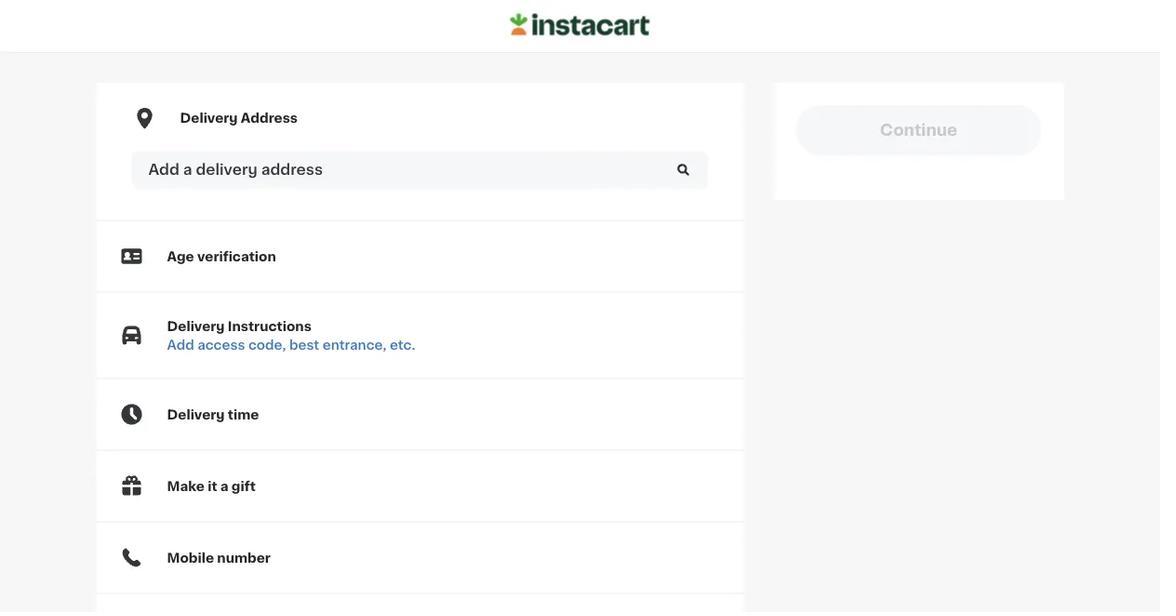 Task type: locate. For each thing, give the bounding box(es) containing it.
age
[[167, 250, 194, 263]]

a right it
[[220, 480, 229, 493]]

add left delivery
[[148, 163, 180, 177]]

delivery left time
[[167, 408, 225, 421]]

etc.
[[390, 338, 416, 351]]

code,
[[248, 338, 286, 351]]

0 vertical spatial add
[[148, 163, 180, 177]]

2 vertical spatial delivery
[[167, 408, 225, 421]]

it
[[208, 480, 217, 493]]

a
[[183, 163, 192, 177], [220, 480, 229, 493]]

1 vertical spatial a
[[220, 480, 229, 493]]

delivery up access
[[167, 320, 225, 333]]

delivery inside delivery instructions add access code, best entrance, etc.
[[167, 320, 225, 333]]

0 vertical spatial delivery
[[180, 112, 238, 125]]

1 vertical spatial add
[[167, 338, 194, 351]]

delivery up delivery
[[180, 112, 238, 125]]

a left delivery
[[183, 163, 192, 177]]

instructions
[[228, 320, 312, 333]]

delivery
[[180, 112, 238, 125], [167, 320, 225, 333], [167, 408, 225, 421]]

delivery for delivery address
[[180, 112, 238, 125]]

1 horizontal spatial a
[[220, 480, 229, 493]]

add left access
[[167, 338, 194, 351]]

delivery time
[[167, 408, 259, 421]]

add
[[148, 163, 180, 177], [167, 338, 194, 351]]

mobile number
[[167, 552, 271, 565]]

gift
[[232, 480, 256, 493]]

make
[[167, 480, 205, 493]]

1 vertical spatial delivery
[[167, 320, 225, 333]]

0 horizontal spatial a
[[183, 163, 192, 177]]

delivery instructions add access code, best entrance, etc.
[[167, 320, 416, 351]]

0 vertical spatial a
[[183, 163, 192, 177]]



Task type: describe. For each thing, give the bounding box(es) containing it.
add a delivery address
[[148, 163, 323, 177]]

add a delivery address button
[[132, 151, 709, 189]]

address
[[261, 163, 323, 177]]

make it a gift
[[167, 480, 256, 493]]

add inside add a delivery address button
[[148, 163, 180, 177]]

delivery for delivery time
[[167, 408, 225, 421]]

add inside delivery instructions add access code, best entrance, etc.
[[167, 338, 194, 351]]

access
[[197, 338, 245, 351]]

delivery address
[[180, 112, 298, 125]]

verification
[[197, 250, 276, 263]]

mobile
[[167, 552, 214, 565]]

delivery for delivery instructions add access code, best entrance, etc.
[[167, 320, 225, 333]]

age verification
[[167, 250, 276, 263]]

home image
[[511, 11, 650, 39]]

time
[[228, 408, 259, 421]]

number
[[217, 552, 271, 565]]

best
[[289, 338, 320, 351]]

delivery
[[196, 163, 258, 177]]

entrance,
[[323, 338, 387, 351]]

address
[[241, 112, 298, 125]]

a inside button
[[183, 163, 192, 177]]



Task type: vqa. For each thing, say whether or not it's contained in the screenshot.
Kirkland inside Kirkland Signature Organic Pasture Raised USDA Grade A Eggs, 24 ct
no



